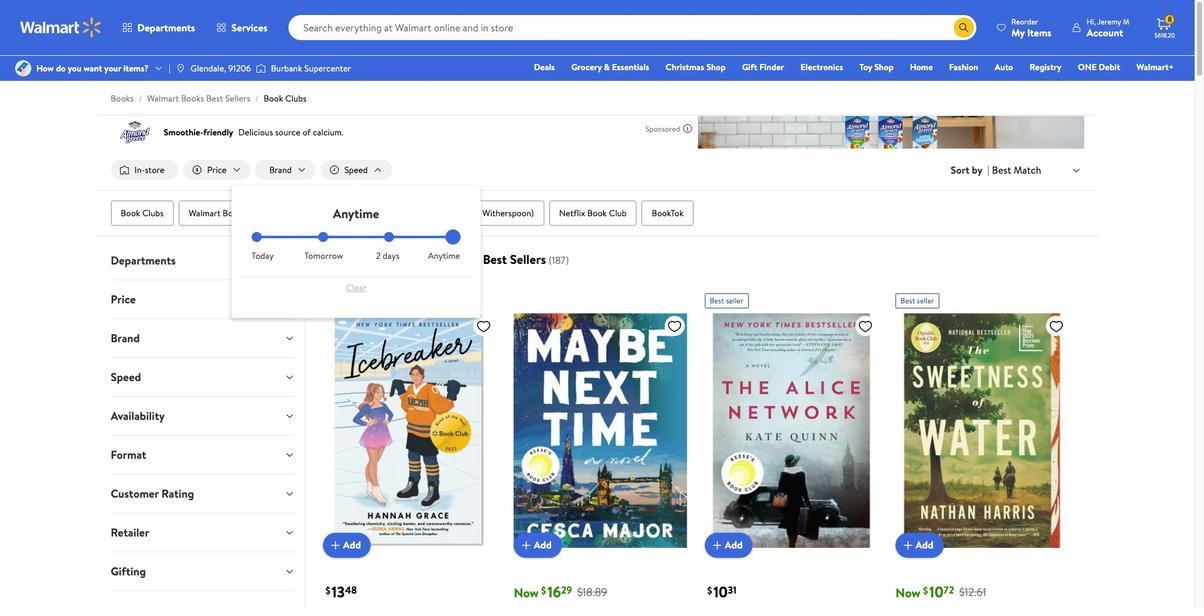 Task type: locate. For each thing, give the bounding box(es) containing it.
walmart book club
[[189, 207, 262, 220]]

price button up walmart book club link
[[183, 160, 251, 180]]

in-store
[[135, 164, 165, 176]]

departments up items?
[[137, 21, 195, 34]]

availability tab
[[101, 397, 305, 435]]

shop for toy shop
[[874, 61, 894, 73]]

best match button
[[990, 162, 1084, 178]]

the sweetness of water (oprah's book club) (paperback) image
[[896, 314, 1069, 548]]

shop right toy
[[874, 61, 894, 73]]

walmart up online
[[398, 251, 444, 268]]

clubs
[[285, 92, 307, 105], [142, 207, 164, 220], [351, 251, 382, 268]]

2 horizontal spatial add to cart image
[[901, 538, 916, 553]]

brand for brand dropdown button to the top
[[269, 164, 292, 176]]

2 seller from the left
[[726, 295, 744, 306]]

1 best seller from the left
[[328, 295, 362, 306]]

speed up availability
[[111, 370, 141, 385]]

add to favorites list, the sweetness of water (oprah's book club) (paperback) image
[[1049, 319, 1064, 334]]

3 add to cart image from the left
[[901, 538, 916, 553]]

0 vertical spatial book clubs link
[[264, 92, 307, 105]]

fashion link
[[944, 60, 984, 74]]

jeremy
[[1098, 16, 1121, 27]]

reorder my items
[[1012, 16, 1052, 39]]

$ 13 48
[[325, 581, 357, 603]]

add button up 16
[[514, 533, 562, 558]]

best
[[206, 92, 223, 105], [992, 163, 1012, 177], [483, 251, 507, 268], [328, 295, 342, 306], [710, 295, 724, 306], [901, 295, 915, 306]]

speed up oprah's book club link
[[344, 164, 368, 176]]

brand button down price tab
[[101, 319, 305, 358]]

1 add to cart image from the left
[[519, 538, 534, 553]]

1 vertical spatial walmart
[[189, 207, 221, 220]]

1 now from the left
[[514, 584, 539, 601]]

2 add button from the left
[[514, 533, 562, 558]]

walmart
[[147, 92, 179, 105], [189, 207, 221, 220], [398, 251, 444, 268]]

4 add button from the left
[[896, 533, 944, 558]]

price button up brand tab
[[101, 280, 305, 319]]

books down anytime radio
[[447, 251, 480, 268]]

1 vertical spatial anytime
[[428, 250, 460, 262]]

0 horizontal spatial now
[[514, 584, 539, 601]]

walmart up departments tab
[[189, 207, 221, 220]]

1 horizontal spatial 10
[[929, 581, 944, 603]]

walmart inside walmart book club link
[[189, 207, 221, 220]]

one debit
[[1078, 61, 1120, 73]]

0 horizontal spatial book clubs link
[[111, 201, 174, 226]]

match
[[1014, 163, 1042, 177]]

now inside the now $ 10 72 $12.61
[[896, 584, 921, 601]]

48
[[345, 583, 357, 597]]

0 vertical spatial speed button
[[321, 160, 392, 180]]

clubs down burbank
[[285, 92, 307, 105]]

2 horizontal spatial seller
[[917, 295, 935, 306]]

/
[[139, 92, 142, 105], [255, 92, 259, 105]]

account
[[1087, 25, 1123, 39]]

price button
[[183, 160, 251, 180], [101, 280, 305, 319]]

gifting
[[111, 564, 146, 580]]

add up the now $ 10 72 $12.61 at right
[[916, 538, 934, 552]]

book clubs link down in-store button
[[111, 201, 174, 226]]

online
[[418, 277, 444, 291]]

toy shop
[[860, 61, 894, 73]]

anytime up how fast do you want your order? option group at the left of the page
[[333, 205, 379, 222]]

add to favorites list, the alice network (paperback) image
[[858, 319, 873, 334]]

do
[[56, 62, 66, 75]]

0 horizontal spatial best seller
[[328, 295, 362, 306]]

2 vertical spatial price
[[111, 292, 136, 307]]

1 horizontal spatial shop
[[874, 61, 894, 73]]

2 now from the left
[[896, 584, 921, 601]]

$ left 13
[[325, 584, 330, 598]]

club up how fast do you want your order? option group at the left of the page
[[340, 207, 358, 220]]

walmart image
[[20, 18, 102, 38]]

add to cart image
[[519, 538, 534, 553], [710, 538, 725, 553], [901, 538, 916, 553]]

2 vertical spatial clubs
[[351, 251, 382, 268]]

book up tomorrow option
[[319, 207, 338, 220]]

2 horizontal spatial best seller
[[901, 295, 935, 306]]

auto link
[[989, 60, 1019, 74]]

departments button up price tab
[[101, 242, 305, 280]]

add to cart image up $ 10 31
[[710, 538, 725, 553]]

0 vertical spatial brand
[[269, 164, 292, 176]]

1 horizontal spatial book clubs link
[[264, 92, 307, 105]]

add button up the now $ 10 72 $12.61 at right
[[896, 533, 944, 558]]

books down the glendale,
[[181, 92, 204, 105]]

0 horizontal spatial seller
[[344, 295, 362, 306]]

hi, jeremy m account
[[1087, 16, 1130, 39]]

 image left how
[[15, 60, 31, 77]]

add up 16
[[534, 538, 552, 552]]

1 shop from the left
[[707, 61, 726, 73]]

1 add from the left
[[343, 538, 361, 552]]

format button
[[101, 436, 305, 474]]

now $ 16 29 $18.89
[[514, 581, 607, 603]]

club left the (reese
[[435, 207, 452, 220]]

| right items?
[[169, 62, 171, 75]]

 image
[[176, 63, 186, 73]]

4 add from the left
[[916, 538, 934, 552]]

1 vertical spatial price button
[[101, 280, 305, 319]]

best seller for 10
[[710, 295, 744, 306]]

$ inside now $ 16 29 $18.89
[[541, 584, 546, 598]]

3 seller from the left
[[917, 295, 935, 306]]

in-store button
[[111, 160, 178, 180]]

0 horizontal spatial walmart
[[147, 92, 179, 105]]

8
[[1168, 14, 1172, 25]]

$
[[325, 584, 330, 598], [541, 584, 546, 598], [707, 584, 712, 598], [923, 584, 928, 598]]

departments down book clubs
[[111, 253, 176, 269]]

1 horizontal spatial now
[[896, 584, 921, 601]]

1 vertical spatial brand
[[111, 331, 140, 346]]

1 horizontal spatial walmart
[[189, 207, 221, 220]]

add button for 10
[[705, 533, 753, 558]]

(reese
[[455, 207, 480, 220]]

Anytime radio
[[451, 232, 461, 242]]

1 horizontal spatial /
[[255, 92, 259, 105]]

brand inside tab
[[111, 331, 140, 346]]

add button up 48
[[323, 533, 371, 558]]

book clubs link down burbank
[[264, 92, 307, 105]]

shop inside toy shop link
[[874, 61, 894, 73]]

club right netflix
[[609, 207, 627, 220]]

1 horizontal spatial sellers
[[510, 251, 546, 268]]

speed tab
[[101, 358, 305, 396]]

| right by
[[988, 163, 990, 177]]

now inside now $ 16 29 $18.89
[[514, 584, 539, 601]]

booktok link
[[642, 201, 694, 226]]

0 horizontal spatial 10
[[714, 581, 728, 603]]

1 vertical spatial clubs
[[142, 207, 164, 220]]

8 $618.20
[[1155, 14, 1175, 40]]

1 seller from the left
[[344, 295, 362, 306]]

maybe next time: a reese witherspoon book club pick (hardcover) image
[[514, 314, 687, 548]]

one debit link
[[1072, 60, 1126, 74]]

shop right christmas
[[707, 61, 726, 73]]

2 horizontal spatial clubs
[[351, 251, 382, 268]]

1 horizontal spatial  image
[[256, 62, 266, 75]]

1 club from the left
[[244, 207, 262, 220]]

1 / from the left
[[139, 92, 142, 105]]

add to cart image up the now $ 10 72 $12.61 at right
[[901, 538, 916, 553]]

1 horizontal spatial anytime
[[428, 250, 460, 262]]

add to cart image
[[328, 538, 343, 553]]

book right netflix
[[587, 207, 607, 220]]

1 vertical spatial |
[[988, 163, 990, 177]]

seller
[[344, 295, 362, 306], [726, 295, 744, 306], [917, 295, 935, 306]]

0 horizontal spatial brand
[[111, 331, 140, 346]]

add up 48
[[343, 538, 361, 552]]

add to cart image up now $ 16 29 $18.89
[[519, 538, 534, 553]]

add to favorites list, maybe next time: a reese witherspoon book club pick (hardcover) image
[[667, 319, 682, 334]]

club
[[244, 207, 262, 220], [340, 207, 358, 220], [435, 207, 452, 220], [609, 207, 627, 220]]

toy
[[860, 61, 872, 73]]

clubs for book clubs
[[142, 207, 164, 220]]

store
[[145, 164, 165, 176]]

walmart+
[[1137, 61, 1174, 73]]

$ left 16
[[541, 584, 546, 598]]

add button for 13
[[323, 533, 371, 558]]

now for 10
[[896, 584, 921, 601]]

1 $ from the left
[[325, 584, 330, 598]]

sort and filter section element
[[96, 150, 1099, 190]]

4 $ from the left
[[923, 584, 928, 598]]

clubs left in
[[351, 251, 382, 268]]

departments button up items?
[[112, 13, 206, 43]]

3 club from the left
[[435, 207, 452, 220]]

add to cart image for 10
[[710, 538, 725, 553]]

0 vertical spatial walmart
[[147, 92, 179, 105]]

2 $ from the left
[[541, 584, 546, 598]]

books down your
[[111, 92, 134, 105]]

speed button up oprah's book club link
[[321, 160, 392, 180]]

1 horizontal spatial add to cart image
[[710, 538, 725, 553]]

speed button inside sort and filter section element
[[321, 160, 392, 180]]

clubs down store
[[142, 207, 164, 220]]

0 vertical spatial speed
[[344, 164, 368, 176]]

best inside popup button
[[992, 163, 1012, 177]]

 image
[[15, 60, 31, 77], [256, 62, 266, 75]]

1 horizontal spatial best seller
[[710, 295, 744, 306]]

3 $ from the left
[[707, 584, 712, 598]]

1 horizontal spatial seller
[[726, 295, 744, 306]]

brand tab
[[101, 319, 305, 358]]

departments inside departments tab
[[111, 253, 176, 269]]

essentials
[[612, 61, 649, 73]]

2 vertical spatial walmart
[[398, 251, 444, 268]]

0 vertical spatial anytime
[[333, 205, 379, 222]]

2 days
[[376, 250, 400, 262]]

club for oprah's book club
[[340, 207, 358, 220]]

now left 16
[[514, 584, 539, 601]]

$ left 72
[[923, 584, 928, 598]]

1 10 from the left
[[714, 581, 728, 603]]

customer
[[111, 486, 159, 502]]

now
[[514, 584, 539, 601], [896, 584, 921, 601]]

price inside tab
[[111, 292, 136, 307]]

price when purchased online
[[320, 277, 444, 291]]

0 horizontal spatial clubs
[[142, 207, 164, 220]]

how fast do you want your order? option group
[[252, 232, 461, 262]]

0 horizontal spatial speed button
[[101, 358, 305, 396]]

3 add from the left
[[725, 538, 743, 552]]

0 horizontal spatial books
[[111, 92, 134, 105]]

add button up 31
[[705, 533, 753, 558]]

| inside sort and filter section element
[[988, 163, 990, 177]]

sellers left "(187)"
[[510, 251, 546, 268]]

1 horizontal spatial brand
[[269, 164, 292, 176]]

your
[[104, 62, 121, 75]]

deals link
[[528, 60, 561, 74]]

1 horizontal spatial speed button
[[321, 160, 392, 180]]

netflix book club link
[[549, 201, 637, 226]]

anytime
[[333, 205, 379, 222], [428, 250, 460, 262]]

2 add to cart image from the left
[[710, 538, 725, 553]]

$ left 31
[[707, 584, 712, 598]]

1 vertical spatial price
[[320, 277, 343, 291]]

0 horizontal spatial shop
[[707, 61, 726, 73]]

$618.20
[[1155, 31, 1175, 40]]

brand button
[[256, 160, 316, 180], [101, 319, 305, 358]]

book down in-
[[121, 207, 140, 220]]

0 horizontal spatial |
[[169, 62, 171, 75]]

sponsored
[[646, 123, 680, 134]]

services
[[232, 21, 268, 34]]

anytime down anytime radio
[[428, 250, 460, 262]]

0 horizontal spatial price
[[111, 292, 136, 307]]

 image for how do you want your items?
[[15, 60, 31, 77]]

shop for christmas shop
[[707, 61, 726, 73]]

$18.89
[[577, 585, 607, 601]]

seller for 10
[[726, 295, 744, 306]]

brand inside sort and filter section element
[[269, 164, 292, 176]]

1 add button from the left
[[323, 533, 371, 558]]

speed button up availability tab
[[101, 358, 305, 396]]

my
[[1012, 25, 1025, 39]]

add for 10
[[725, 538, 743, 552]]

now for 16
[[514, 584, 539, 601]]

$ inside the now $ 10 72 $12.61
[[923, 584, 928, 598]]

 image right 91206
[[256, 62, 266, 75]]

books
[[111, 92, 134, 105], [181, 92, 204, 105], [447, 251, 480, 268]]

Today radio
[[252, 232, 262, 242]]

speed inside "tab"
[[111, 370, 141, 385]]

electronics
[[801, 61, 843, 73]]

None radio
[[384, 232, 394, 242]]

2 best seller from the left
[[710, 295, 744, 306]]

1 vertical spatial departments
[[111, 253, 176, 269]]

registry link
[[1024, 60, 1067, 74]]

$ inside "$ 13 48"
[[325, 584, 330, 598]]

availability
[[111, 408, 165, 424]]

16
[[548, 581, 561, 603]]

auto
[[995, 61, 1013, 73]]

0 horizontal spatial /
[[139, 92, 142, 105]]

best match
[[992, 163, 1042, 177]]

2 horizontal spatial books
[[447, 251, 480, 268]]

reorder
[[1012, 16, 1038, 27]]

retailer button
[[101, 514, 305, 552]]

1 horizontal spatial price
[[207, 164, 227, 176]]

sellers
[[225, 92, 250, 105], [510, 251, 546, 268]]

0 horizontal spatial speed
[[111, 370, 141, 385]]

0 horizontal spatial add to cart image
[[519, 538, 534, 553]]

glendale,
[[191, 62, 226, 75]]

2 club from the left
[[340, 207, 358, 220]]

1 horizontal spatial |
[[988, 163, 990, 177]]

walmart down items?
[[147, 92, 179, 105]]

2 shop from the left
[[874, 61, 894, 73]]

1 horizontal spatial clubs
[[285, 92, 307, 105]]

brand button up oprah's
[[256, 160, 316, 180]]

grocery
[[571, 61, 602, 73]]

add up 31
[[725, 538, 743, 552]]

0 horizontal spatial  image
[[15, 60, 31, 77]]

walmart+ link
[[1131, 60, 1180, 74]]

3 add button from the left
[[705, 533, 753, 558]]

0 vertical spatial sellers
[[225, 92, 250, 105]]

sellers down 91206
[[225, 92, 250, 105]]

customer rating button
[[101, 475, 305, 513]]

format tab
[[101, 436, 305, 474]]

witherspoon)
[[483, 207, 534, 220]]

price
[[207, 164, 227, 176], [320, 277, 343, 291], [111, 292, 136, 307]]

shop inside christmas shop link
[[707, 61, 726, 73]]

grocery & essentials
[[571, 61, 649, 73]]

add
[[343, 538, 361, 552], [534, 538, 552, 552], [725, 538, 743, 552], [916, 538, 934, 552]]

add button
[[323, 533, 371, 558], [514, 533, 562, 558], [705, 533, 753, 558], [896, 533, 944, 558]]

0 vertical spatial price
[[207, 164, 227, 176]]

now left 72
[[896, 584, 921, 601]]

club up "today" option
[[244, 207, 262, 220]]

1 vertical spatial brand button
[[101, 319, 305, 358]]

4 club from the left
[[609, 207, 627, 220]]

1 horizontal spatial speed
[[344, 164, 368, 176]]

None range field
[[252, 236, 461, 238]]

1 vertical spatial book clubs link
[[111, 201, 174, 226]]

3 best seller from the left
[[901, 295, 935, 306]]

christmas shop link
[[660, 60, 731, 74]]

1 vertical spatial speed
[[111, 370, 141, 385]]



Task type: vqa. For each thing, say whether or not it's contained in the screenshot.
13's Add
yes



Task type: describe. For each thing, give the bounding box(es) containing it.
services button
[[206, 13, 278, 43]]

price tab
[[101, 280, 305, 319]]

1 horizontal spatial books
[[181, 92, 204, 105]]

add for 13
[[343, 538, 361, 552]]

finder
[[760, 61, 784, 73]]

(187)
[[549, 253, 569, 267]]

13
[[332, 581, 345, 603]]

2
[[376, 250, 381, 262]]

club for reese's book club (reese witherspoon)
[[435, 207, 452, 220]]

christmas shop
[[666, 61, 726, 73]]

search icon image
[[959, 23, 969, 33]]

91206
[[228, 62, 251, 75]]

netflix book club
[[559, 207, 627, 220]]

days
[[383, 250, 400, 262]]

2 10 from the left
[[929, 581, 944, 603]]

sort
[[951, 163, 970, 177]]

burbank supercenter
[[271, 62, 351, 75]]

you
[[68, 62, 81, 75]]

gifting button
[[101, 553, 305, 591]]

price inside sort and filter section element
[[207, 164, 227, 176]]

0 horizontal spatial anytime
[[333, 205, 379, 222]]

tomorrow
[[304, 250, 343, 262]]

retailer
[[111, 525, 149, 541]]

book clubs
[[121, 207, 164, 220]]

0 vertical spatial clubs
[[285, 92, 307, 105]]

christmas
[[666, 61, 704, 73]]

gift finder link
[[736, 60, 790, 74]]

add for $12.61
[[916, 538, 934, 552]]

0 vertical spatial departments
[[137, 21, 195, 34]]

customer rating
[[111, 486, 194, 502]]

today
[[252, 250, 274, 262]]

club for netflix book club
[[609, 207, 627, 220]]

now $ 10 72 $12.61
[[896, 581, 986, 603]]

items?
[[123, 62, 149, 75]]

items
[[1027, 25, 1052, 39]]

$12.61
[[959, 585, 986, 601]]

club for walmart book club
[[244, 207, 262, 220]]

0 vertical spatial price button
[[183, 160, 251, 180]]

the alice network (paperback) image
[[705, 314, 878, 548]]

home
[[910, 61, 933, 73]]

2 horizontal spatial price
[[320, 277, 343, 291]]

gifting tab
[[101, 553, 305, 591]]

by
[[972, 163, 983, 177]]

books link
[[111, 92, 134, 105]]

debit
[[1099, 61, 1120, 73]]

book down burbank
[[264, 92, 283, 105]]

Tomorrow radio
[[318, 232, 328, 242]]

how
[[36, 62, 54, 75]]

deals
[[534, 61, 555, 73]]

in-
[[135, 164, 145, 176]]

the maple hills: icebreaker (paperback) (walmart book club) image
[[323, 314, 496, 548]]

$ inside $ 10 31
[[707, 584, 712, 598]]

retailer tab
[[101, 514, 305, 552]]

clubs for book clubs in walmart books best sellers (187)
[[351, 251, 382, 268]]

supercenter
[[304, 62, 351, 75]]

rating
[[161, 486, 194, 502]]

0 vertical spatial brand button
[[256, 160, 316, 180]]

oprah's book club link
[[277, 201, 368, 226]]

fashion
[[949, 61, 978, 73]]

best seller for 13
[[328, 295, 362, 306]]

0 horizontal spatial sellers
[[225, 92, 250, 105]]

grocery & essentials link
[[566, 60, 655, 74]]

book right reese's
[[413, 207, 433, 220]]

books / walmart books best sellers / book clubs
[[111, 92, 307, 105]]

1 vertical spatial speed button
[[101, 358, 305, 396]]

book clubs in walmart books best sellers (187)
[[320, 251, 569, 268]]

31
[[728, 583, 737, 597]]

1 vertical spatial sellers
[[510, 251, 546, 268]]

hi,
[[1087, 16, 1096, 27]]

29
[[561, 583, 572, 597]]

anytime inside how fast do you want your order? option group
[[428, 250, 460, 262]]

in
[[385, 251, 395, 268]]

sort by |
[[951, 163, 990, 177]]

book up departments tab
[[223, 207, 242, 220]]

2 horizontal spatial walmart
[[398, 251, 444, 268]]

gift finder
[[742, 61, 784, 73]]

0 vertical spatial |
[[169, 62, 171, 75]]

availability button
[[101, 397, 305, 435]]

clear
[[346, 282, 366, 294]]

gift
[[742, 61, 757, 73]]

add to favorites list, the maple hills: icebreaker (paperback) (walmart book club) image
[[476, 319, 491, 334]]

departments tab
[[101, 242, 305, 280]]

reese's book club (reese witherspoon)
[[383, 207, 534, 220]]

reese's book club (reese witherspoon) link
[[373, 201, 544, 226]]

2 / from the left
[[255, 92, 259, 105]]

customer rating tab
[[101, 475, 305, 513]]

oprah's
[[287, 207, 316, 220]]

want
[[84, 62, 102, 75]]

72
[[944, 583, 954, 597]]

walmart books best sellers link
[[147, 92, 250, 105]]

one
[[1078, 61, 1097, 73]]

format
[[111, 447, 146, 463]]

registry
[[1030, 61, 1062, 73]]

0 vertical spatial departments button
[[112, 13, 206, 43]]

seller for 13
[[344, 295, 362, 306]]

add button for $12.61
[[896, 533, 944, 558]]

Walmart Site-Wide search field
[[288, 15, 977, 40]]

electronics link
[[795, 60, 849, 74]]

1 vertical spatial departments button
[[101, 242, 305, 280]]

brand for the bottom brand dropdown button
[[111, 331, 140, 346]]

book down tomorrow option
[[320, 251, 348, 268]]

glendale, 91206
[[191, 62, 251, 75]]

how do you want your items?
[[36, 62, 149, 75]]

when
[[345, 277, 368, 291]]

 image for burbank supercenter
[[256, 62, 266, 75]]

$ 10 31
[[707, 581, 737, 603]]

ad disclaimer and feedback for skylinedisplayad image
[[683, 124, 693, 134]]

Search search field
[[288, 15, 977, 40]]

2 add from the left
[[534, 538, 552, 552]]

walmart book club link
[[179, 201, 272, 226]]

burbank
[[271, 62, 302, 75]]

add to cart image for $12.61
[[901, 538, 916, 553]]

speed inside sort and filter section element
[[344, 164, 368, 176]]



